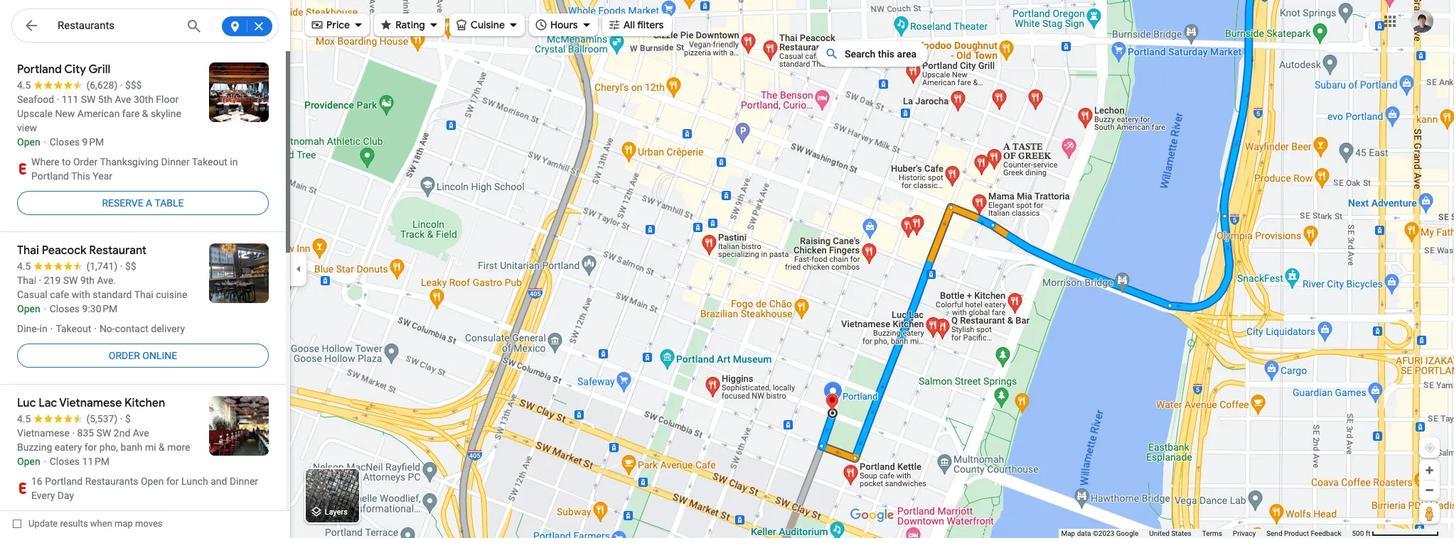 Task type: describe. For each thing, give the bounding box(es) containing it.
filters
[[637, 18, 664, 31]]

zoom in image
[[1424, 466, 1435, 476]]

area
[[897, 48, 917, 60]]

when
[[90, 519, 112, 530]]

data
[[1077, 530, 1091, 538]]

a
[[146, 198, 152, 209]]

all filters
[[623, 18, 664, 31]]

Update results when map moves checkbox
[[13, 516, 163, 533]]

all filters button
[[602, 9, 672, 41]]

send product feedback button
[[1267, 530, 1341, 539]]

reserve a table link
[[17, 186, 269, 220]]

all
[[623, 18, 635, 31]]

cuisine
[[471, 18, 505, 31]]

price
[[326, 18, 350, 31]]

©2023
[[1093, 530, 1114, 538]]

online
[[142, 351, 177, 362]]

price button
[[305, 9, 370, 41]]

500 ft
[[1352, 530, 1371, 538]]

terms
[[1202, 530, 1222, 538]]

cuisine button
[[449, 9, 525, 41]]

this
[[878, 48, 895, 60]]

map
[[115, 519, 133, 530]]

send
[[1267, 530, 1282, 538]]

send product feedback
[[1267, 530, 1341, 538]]

update results when map moves
[[28, 519, 163, 530]]

map
[[1061, 530, 1075, 538]]

google account: nolan park  
(nolan.park@adept.ai) image
[[1411, 10, 1434, 32]]

collapse side panel image
[[291, 262, 306, 277]]

hours button
[[529, 9, 598, 41]]

privacy
[[1233, 530, 1256, 538]]

ft
[[1366, 530, 1371, 538]]



Task type: vqa. For each thing, say whether or not it's contained in the screenshot.
ACTIONS FOR HAWAII "region"
no



Task type: locate. For each thing, give the bounding box(es) containing it.
update
[[28, 519, 58, 530]]

privacy button
[[1233, 530, 1256, 539]]

rating button
[[374, 9, 445, 41]]

reserve a table
[[102, 198, 184, 209]]

footer
[[1061, 530, 1352, 539]]

order online link
[[17, 339, 269, 373]]

google
[[1116, 530, 1139, 538]]

none field inside the restaurants field
[[58, 17, 176, 34]]

results
[[60, 519, 88, 530]]

search this area
[[845, 48, 917, 60]]

united states button
[[1149, 530, 1192, 539]]

united states
[[1149, 530, 1192, 538]]

Restaurants field
[[11, 9, 279, 43]]

hours
[[550, 18, 578, 31]]

table
[[155, 198, 184, 209]]

product
[[1284, 530, 1309, 538]]

zoom out image
[[1424, 486, 1435, 496]]

500 ft button
[[1352, 530, 1439, 538]]

states
[[1171, 530, 1192, 538]]

footer inside google maps element
[[1061, 530, 1352, 539]]


[[23, 16, 40, 36]]

rating
[[395, 18, 425, 31]]

footer containing map data ©2023 google
[[1061, 530, 1352, 539]]

terms button
[[1202, 530, 1222, 539]]

order online
[[109, 351, 177, 362]]

cannot access your location image
[[1424, 442, 1436, 455]]

 search field
[[11, 9, 279, 46]]

google maps element
[[0, 0, 1454, 539]]

united
[[1149, 530, 1170, 538]]

order
[[109, 351, 140, 362]]

search
[[845, 48, 876, 60]]

reserve
[[102, 198, 143, 209]]

None field
[[58, 17, 176, 34]]

500
[[1352, 530, 1364, 538]]

show street view coverage image
[[1419, 503, 1440, 525]]

moves
[[135, 519, 163, 530]]

results for restaurants feed
[[0, 51, 290, 515]]

 button
[[11, 9, 51, 46]]

feedback
[[1311, 530, 1341, 538]]

map data ©2023 google
[[1061, 530, 1139, 538]]

layers
[[325, 509, 348, 518]]

search this area button
[[816, 41, 928, 67]]



